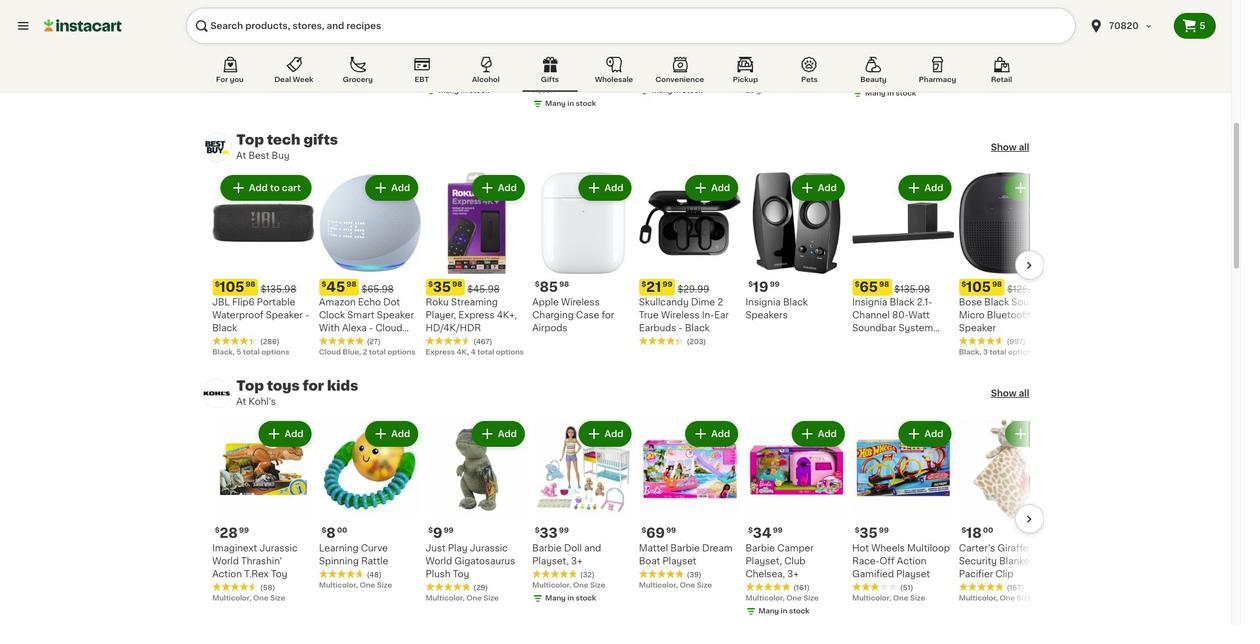 Task type: locate. For each thing, give the bounding box(es) containing it.
2 jurassic from the left
[[470, 544, 508, 553]]

multicolor, down spinning
[[319, 582, 358, 589]]

to
[[987, 36, 998, 45]]

mini for viktor&rolf
[[586, 36, 606, 45]]

5 98 from the left
[[879, 281, 889, 288]]

echo
[[358, 298, 381, 307]]

1 horizontal spatial barbie
[[670, 544, 700, 553]]

one down t.rex
[[253, 595, 268, 602]]

105 for $ 105 98
[[966, 281, 991, 294]]

1 vertical spatial system
[[899, 324, 933, 333]]

2 up ear at the right of page
[[717, 298, 723, 307]]

99 right 21
[[663, 281, 672, 288]]

mini for hermes
[[357, 36, 376, 45]]

camper
[[777, 544, 814, 553]]

one for 28
[[253, 595, 268, 602]]

$ up skullcandy
[[642, 281, 646, 288]]

98 for $ 45 98 $65.98 amazon echo dot clock smart speaker with alexa - cloud blue
[[346, 281, 356, 288]]

$ inside $ 69 99
[[642, 527, 646, 535]]

micro
[[959, 311, 985, 320]]

many down 'convenience'
[[652, 87, 672, 94]]

0 horizontal spatial tatcha
[[426, 36, 456, 45]]

1 horizontal spatial jurassic
[[470, 544, 508, 553]]

$ inside $ 8 00
[[322, 527, 326, 535]]

add for 35
[[924, 430, 943, 439]]

many down beauty
[[865, 90, 886, 97]]

top up best
[[236, 133, 264, 147]]

2 show from the top
[[991, 389, 1016, 398]]

1 horizontal spatial tatcha
[[639, 36, 669, 45]]

blue
[[319, 337, 339, 346]]

2 total from the left
[[369, 349, 386, 356]]

multicolor, for 28
[[212, 595, 251, 602]]

- right the earbuds
[[679, 324, 683, 333]]

3+ down club
[[787, 570, 799, 579]]

0 vertical spatial for
[[602, 311, 614, 320]]

2 horizontal spatial wireless
[[875, 337, 914, 346]]

1 horizontal spatial the
[[1000, 36, 1017, 45]]

1 & from the left
[[294, 49, 301, 58]]

99 inside $ 35 99
[[879, 527, 889, 535]]

wireless
[[561, 298, 600, 307], [661, 311, 700, 320], [875, 337, 914, 346]]

0 vertical spatial playset
[[663, 557, 696, 566]]

mini down jo
[[852, 49, 871, 58]]

$ inside $ 18 00
[[961, 527, 966, 535]]

multicolor, one size for 69
[[639, 582, 712, 589]]

multicolor, one size for 35
[[852, 595, 925, 602]]

$135.98 inside product group
[[894, 285, 930, 294]]

2 at from the top
[[236, 398, 246, 407]]

0 horizontal spatial playset,
[[532, 557, 569, 566]]

0 horizontal spatial action
[[212, 570, 242, 579]]

1 each
[[426, 74, 448, 81], [639, 74, 662, 81], [532, 87, 555, 94]]

3 options from the left
[[496, 349, 524, 356]]

favorites
[[693, 36, 734, 45]]

add button for 85
[[580, 176, 630, 200]]

2 $135.98 from the left
[[894, 285, 930, 294]]

add for 9
[[498, 430, 517, 439]]

$ for $ 18 00
[[961, 527, 966, 535]]

(78)
[[580, 77, 594, 84]]

$ for $ 105 98
[[961, 281, 966, 288]]

0 horizontal spatial wireless
[[561, 298, 600, 307]]

2 options from the left
[[388, 349, 415, 356]]

black inside the insignia black 2.1- channel 80-watt soundbar system with wireless subwoofer
[[890, 298, 914, 307]]

$ 105 98 $135.98 jbl flip6 portable waterproof speaker - black
[[212, 281, 309, 333]]

99 inside $ 19 99
[[770, 281, 780, 288]]

add for 19
[[818, 184, 837, 193]]

learning curve spinning rattle
[[319, 544, 388, 566]]

0 vertical spatial 2
[[717, 298, 723, 307]]

1 horizontal spatial each
[[537, 87, 555, 94]]

toy inside just play jurassic world gigatosaurus plush toy
[[453, 570, 469, 579]]

at inside top tech gifts at best buy
[[236, 151, 246, 160]]

night
[[746, 62, 770, 71]]

0 horizontal spatial each
[[430, 74, 448, 81]]

99
[[663, 281, 672, 288], [770, 281, 780, 288], [239, 527, 249, 535], [444, 527, 454, 535], [559, 527, 569, 535], [666, 527, 676, 535], [773, 527, 783, 535], [879, 527, 889, 535]]

apple wireless charging case for airpods
[[532, 298, 614, 333]]

1 $135.98 from the left
[[261, 285, 296, 294]]

play
[[448, 544, 467, 553]]

99 right 34
[[773, 527, 783, 535]]

viktor&rolf mini good fortune & flowerbomb perfume set
[[532, 36, 633, 84]]

(51)
[[900, 585, 913, 592]]

size down (161)
[[803, 595, 819, 602]]

0 vertical spatial express
[[458, 311, 495, 320]]

product group containing 19
[[746, 173, 847, 322]]

2 black, from the left
[[959, 349, 981, 356]]

& up flowerbomb
[[570, 49, 577, 58]]

0 horizontal spatial world
[[212, 557, 239, 566]]

one for 9
[[466, 595, 482, 602]]

$ inside the $ 35 98 $45.98 roku streaming player, express 4k+, hd/4k/hdr
[[428, 281, 433, 288]]

insignia for insignia black 2.1- channel 80-watt soundbar system with wireless subwoofer
[[852, 298, 887, 307]]

0 vertical spatial 35
[[220, 19, 238, 32]]

2 all from the top
[[1019, 389, 1029, 398]]

2 horizontal spatial with
[[1036, 557, 1056, 566]]

0 vertical spatial (58)
[[687, 64, 702, 71]]

show for 19
[[991, 143, 1016, 152]]

add button for $65.98
[[367, 176, 417, 200]]

99 right 28
[[239, 527, 249, 535]]

& inside yves saint laurent mini black opium & libre eau de parfum duo
[[294, 49, 301, 58]]

toy down play
[[453, 570, 469, 579]]

98 right 45
[[346, 281, 356, 288]]

each down gifts
[[537, 87, 555, 94]]

jurassic inside just play jurassic world gigatosaurus plush toy
[[470, 544, 508, 553]]

$ for $ 45 98 $65.98 amazon echo dot clock smart speaker with alexa - cloud blue
[[322, 281, 326, 288]]

4 & from the left
[[829, 49, 836, 58]]

kohl's image
[[202, 379, 231, 408]]

$ inside $ 35 99
[[855, 527, 860, 535]]

in down 'convenience'
[[674, 87, 681, 94]]

multicolor, down the gamified
[[852, 595, 891, 602]]

0 vertical spatial action
[[897, 557, 926, 566]]

mini inside hermes mini replica coffret set
[[357, 36, 376, 45]]

2 105 from the left
[[966, 281, 991, 294]]

mini inside viktor&rolf mini good fortune & flowerbomb perfume set
[[586, 36, 606, 45]]

item carousel region
[[187, 0, 1060, 112], [187, 173, 1060, 359], [187, 419, 1060, 620]]

(107)
[[473, 64, 491, 71]]

multicolor, one size down t.rex
[[212, 595, 285, 602]]

t.rex
[[244, 570, 269, 579]]

jurassic inside imaginext jurassic world thrashin' action t.rex toy
[[260, 544, 298, 553]]

2 toy from the left
[[453, 570, 469, 579]]

top inside the 'top toys for kids at kohl's'
[[236, 379, 264, 393]]

at left best
[[236, 151, 246, 160]]

0 vertical spatial plush
[[1031, 544, 1056, 553]]

one for 69
[[680, 582, 695, 589]]

98 inside $ 105 98
[[992, 281, 1002, 288]]

00 for 35
[[239, 19, 249, 27]]

99 inside $ 69 99
[[666, 527, 676, 535]]

$ for $ 8 00
[[322, 527, 326, 535]]

good
[[608, 36, 633, 45]]

1 black, from the left
[[212, 349, 235, 356]]

Search field
[[186, 8, 1075, 44]]

dream
[[702, 544, 732, 553]]

0 horizontal spatial plush
[[426, 570, 451, 579]]

for
[[216, 76, 228, 83]]

& up the parfum
[[294, 49, 301, 58]]

1 horizontal spatial -
[[369, 324, 373, 333]]

wireless inside 'skullcandy dime 2 true wireless in-ear earbuds - black'
[[661, 311, 700, 320]]

smart
[[347, 311, 375, 320]]

2 barbie from the left
[[670, 544, 700, 553]]

00 up the saint
[[239, 19, 249, 27]]

2 for blue,
[[363, 349, 367, 356]]

and
[[584, 544, 601, 553]]

item carousel region containing 105
[[187, 173, 1060, 359]]

add button
[[367, 176, 417, 200], [473, 176, 523, 200], [580, 176, 630, 200], [687, 176, 737, 200], [793, 176, 843, 200], [900, 176, 950, 200], [1007, 176, 1056, 200], [260, 423, 310, 446], [367, 423, 417, 446], [473, 423, 523, 446], [580, 423, 630, 446], [687, 423, 737, 446], [793, 423, 843, 446], [900, 423, 950, 446], [1007, 423, 1056, 446]]

1 vertical spatial wireless
[[661, 311, 700, 320]]

0 vertical spatial show all link
[[991, 141, 1029, 154]]

multicolor, one size down (39) at the bottom
[[639, 582, 712, 589]]

playset, inside barbie camper playset, club chelsea, 3+
[[746, 557, 782, 566]]

multicolor, for 33
[[532, 582, 571, 589]]

98 up streaming at left
[[452, 281, 462, 288]]

day
[[808, 49, 827, 58]]

1 vertical spatial plush
[[426, 570, 451, 579]]

one for 34
[[786, 595, 802, 602]]

curve
[[361, 544, 388, 553]]

barbie inside barbie doll and playset, 3+
[[532, 544, 562, 553]]

(286)
[[260, 339, 279, 346]]

00 right 18
[[983, 527, 993, 535]]

express
[[458, 311, 495, 320], [426, 349, 455, 356]]

1 horizontal spatial speaker
[[377, 311, 414, 320]]

2 vertical spatial duo
[[212, 75, 231, 84]]

with
[[319, 324, 340, 333], [852, 337, 873, 346], [1036, 557, 1056, 566]]

system inside youth to the people the youth system
[[1006, 49, 1041, 58]]

$135.98 up portable on the left top of the page
[[261, 285, 296, 294]]

size down "(48)"
[[377, 582, 392, 589]]

1 vertical spatial for
[[303, 379, 324, 393]]

barbie doll and playset, 3+
[[532, 544, 601, 566]]

$ inside $ 45 98 $65.98 amazon echo dot clock smart speaker with alexa - cloud blue
[[322, 281, 326, 288]]

1 horizontal spatial black,
[[959, 349, 981, 356]]

35 inside the $ 35 98 $45.98 roku streaming player, express 4k+, hd/4k/hdr
[[433, 281, 451, 294]]

0 vertical spatial at
[[236, 151, 246, 160]]

$ 28 99
[[215, 527, 249, 540]]

1 tatcha from the left
[[426, 36, 456, 45]]

beauty button
[[846, 54, 901, 92]]

set inside viktor&rolf mini good fortune & flowerbomb perfume set
[[532, 75, 548, 84]]

$ for $ 35 98 $45.98 roku streaming player, express 4k+, hd/4k/hdr
[[428, 281, 433, 288]]

duo up (107)
[[474, 49, 493, 58]]

$ for $ 34 99
[[748, 527, 753, 535]]

99 right 33
[[559, 527, 569, 535]]

multicolor, for 18
[[959, 595, 998, 602]]

$ for $ 21 99
[[642, 281, 646, 288]]

99 inside $ 9 99
[[444, 527, 454, 535]]

mini
[[357, 36, 376, 45], [586, 36, 606, 45], [671, 36, 691, 45], [212, 49, 231, 58], [852, 49, 871, 58]]

earbuds
[[639, 324, 676, 333]]

multicolor, one size for 34
[[746, 595, 819, 602]]

with inside $ 45 98 $65.98 amazon echo dot clock smart speaker with alexa - cloud blue
[[319, 324, 340, 333]]

shop categories tab list
[[202, 54, 1029, 92]]

total down (467) on the bottom left
[[477, 349, 494, 356]]

instacart image
[[44, 18, 122, 34]]

duo inside peace out acne salicylic acid day & night duo
[[773, 62, 792, 71]]

00 for 60
[[347, 19, 357, 27]]

0 horizontal spatial black,
[[212, 349, 235, 356]]

1 item carousel region from the top
[[187, 0, 1060, 112]]

0 horizontal spatial system
[[899, 324, 933, 333]]

mini inside jo malone cologne mini discovery collection set
[[852, 49, 871, 58]]

stock down "(77)"
[[1002, 77, 1023, 84]]

1 horizontal spatial action
[[897, 557, 926, 566]]

wireless inside apple wireless charging case for airpods
[[561, 298, 600, 307]]

with inside carter's giraffe plush security blanket with pacifier clip
[[1036, 557, 1056, 566]]

1 show all link from the top
[[991, 141, 1029, 154]]

0 horizontal spatial with
[[319, 324, 340, 333]]

add for 18
[[1031, 430, 1050, 439]]

1 vertical spatial playset
[[896, 570, 930, 579]]

0 horizontal spatial for
[[303, 379, 324, 393]]

for right case
[[602, 311, 614, 320]]

1 show all from the top
[[991, 143, 1029, 152]]

1 horizontal spatial toy
[[453, 570, 469, 579]]

duo
[[474, 49, 493, 58], [773, 62, 792, 71], [212, 75, 231, 84]]

2 horizontal spatial duo
[[773, 62, 792, 71]]

1 horizontal spatial 35
[[433, 281, 451, 294]]

at
[[236, 151, 246, 160], [236, 398, 246, 407]]

tech
[[267, 133, 300, 147]]

1 top from the top
[[236, 133, 264, 147]]

0 vertical spatial the
[[1000, 36, 1017, 45]]

99 for 28
[[239, 527, 249, 535]]

item carousel region containing 28
[[187, 419, 1060, 620]]

- inside "$ 105 98 $135.98 jbl flip6 portable waterproof speaker - black"
[[305, 311, 309, 320]]

show
[[991, 143, 1016, 152], [991, 389, 1016, 398]]

$ inside $ 33 99
[[535, 527, 540, 535]]

plush inside just play jurassic world gigatosaurus plush toy
[[426, 570, 451, 579]]

multicolor, one size down (32)
[[532, 582, 605, 589]]

many in stock
[[972, 77, 1023, 84], [439, 87, 490, 94], [652, 87, 703, 94], [865, 90, 916, 97], [545, 100, 596, 107], [545, 595, 596, 602], [759, 608, 809, 615]]

2 right blue,
[[363, 349, 367, 356]]

multicolor, down barbie doll and playset, 3+
[[532, 582, 571, 589]]

0 vertical spatial 5
[[1199, 21, 1205, 30]]

0 horizontal spatial barbie
[[532, 544, 562, 553]]

all for 19
[[1019, 143, 1029, 152]]

imaginext
[[212, 544, 257, 553]]

2 show all from the top
[[991, 389, 1029, 398]]

system down watt
[[899, 324, 933, 333]]

1 horizontal spatial wireless
[[661, 311, 700, 320]]

3 item carousel region from the top
[[187, 419, 1060, 620]]

set inside tatcha mini favorites set
[[639, 49, 654, 58]]

$ inside '$ 85 98'
[[535, 281, 540, 288]]

$ up carter's
[[961, 527, 966, 535]]

product group containing 69
[[639, 419, 740, 591]]

show for 34
[[991, 389, 1016, 398]]

(77)
[[1007, 64, 1021, 71]]

$ for $ 28 99
[[215, 527, 220, 535]]

mini down yves
[[212, 49, 231, 58]]

youth left the to
[[959, 36, 985, 45]]

black down waterproof
[[212, 324, 237, 333]]

00 inside $ 8 00
[[337, 527, 347, 535]]

1 world from the left
[[212, 557, 239, 566]]

3 98 from the left
[[452, 281, 462, 288]]

00 right 8
[[337, 527, 347, 535]]

4 total from the left
[[989, 349, 1006, 356]]

black inside "$ 105 98 $135.98 jbl flip6 portable waterproof speaker - black"
[[212, 324, 237, 333]]

$ inside "$ 105 98 $135.98 jbl flip6 portable waterproof speaker - black"
[[215, 281, 220, 288]]

0 horizontal spatial duo
[[212, 75, 231, 84]]

2 show all link from the top
[[991, 387, 1029, 400]]

insignia inside the insignia black 2.1- channel 80-watt soundbar system with wireless subwoofer
[[852, 298, 887, 307]]

$135.98
[[261, 285, 296, 294], [894, 285, 930, 294]]

product group containing 18
[[959, 419, 1060, 604]]

one down (161)
[[786, 595, 802, 602]]

1 for viktor&rolf mini good fortune & flowerbomb perfume set
[[532, 87, 535, 94]]

$ 35 99
[[855, 527, 889, 540]]

size down (167)
[[1017, 595, 1032, 602]]

98 inside the $ 35 98 $45.98 roku streaming player, express 4k+, hd/4k/hdr
[[452, 281, 462, 288]]

2 & from the left
[[426, 49, 433, 58]]

1 for tatcha dewy cleanse & hydrate duo
[[426, 74, 429, 81]]

mini inside tatcha mini favorites set
[[671, 36, 691, 45]]

product group containing 65
[[852, 173, 954, 359]]

00 inside $ 18 00
[[983, 527, 993, 535]]

1 jurassic from the left
[[260, 544, 298, 553]]

1 horizontal spatial with
[[852, 337, 873, 346]]

99 inside $ 28 99
[[239, 527, 249, 535]]

0 horizontal spatial -
[[305, 311, 309, 320]]

1 vertical spatial 35
[[433, 281, 451, 294]]

23
[[746, 87, 755, 94]]

98 right '85'
[[559, 281, 569, 288]]

$ for $ 19 99
[[748, 281, 753, 288]]

each for tatcha dewy cleanse & hydrate duo
[[430, 74, 448, 81]]

$ inside $ 9 99
[[428, 527, 433, 535]]

0 vertical spatial cloud
[[375, 324, 402, 333]]

cloud inside $ 45 98 $65.98 amazon echo dot clock smart speaker with alexa - cloud blue
[[375, 324, 402, 333]]

$ up learning
[[322, 527, 326, 535]]

jurassic up gigatosaurus
[[470, 544, 508, 553]]

item carousel region for top toys for kids
[[187, 419, 1060, 620]]

$35.98 original price: $45.98 element
[[426, 279, 527, 296]]

1 horizontal spatial system
[[1006, 49, 1041, 58]]

1 vertical spatial top
[[236, 379, 264, 393]]

one down "(48)"
[[360, 582, 375, 589]]

options
[[262, 349, 289, 356], [388, 349, 415, 356], [496, 349, 524, 356], [1008, 349, 1036, 356]]

world down just in the left bottom of the page
[[426, 557, 452, 566]]

system inside the insignia black 2.1- channel 80-watt soundbar system with wireless subwoofer
[[899, 324, 933, 333]]

top inside top tech gifts at best buy
[[236, 133, 264, 147]]

1 vertical spatial item carousel region
[[187, 173, 1060, 359]]

2 vertical spatial with
[[1036, 557, 1056, 566]]

0 horizontal spatial jurassic
[[260, 544, 298, 553]]

kohl's
[[248, 398, 276, 407]]

1 vertical spatial (58)
[[260, 585, 275, 592]]

wireless down skullcandy
[[661, 311, 700, 320]]

1 horizontal spatial express
[[458, 311, 495, 320]]

0 horizontal spatial $135.98
[[261, 285, 296, 294]]

1 horizontal spatial 3+
[[787, 570, 799, 579]]

add for 8
[[391, 430, 410, 439]]

70820
[[1109, 21, 1139, 30]]

world down imaginext
[[212, 557, 239, 566]]

00 inside $ 60 00
[[347, 19, 357, 27]]

1 show from the top
[[991, 143, 1016, 152]]

$ up barbie doll and playset, 3+
[[535, 527, 540, 535]]

0 vertical spatial item carousel region
[[187, 0, 1060, 112]]

2 horizontal spatial speaker
[[959, 324, 996, 333]]

just play jurassic world gigatosaurus plush toy
[[426, 544, 515, 579]]

2
[[717, 298, 723, 307], [363, 349, 367, 356]]

2 vertical spatial item carousel region
[[187, 419, 1060, 620]]

$ 18 00
[[961, 527, 993, 540]]

0 horizontal spatial 1
[[426, 74, 429, 81]]

1 horizontal spatial $135.98
[[894, 285, 930, 294]]

set up (111)
[[901, 62, 916, 71]]

size for 35
[[910, 595, 925, 602]]

99 inside $ 34 99
[[773, 527, 783, 535]]

many in stock down (32)
[[545, 595, 596, 602]]

black up (203)
[[685, 324, 710, 333]]

de
[[257, 62, 270, 71]]

★★★★★
[[319, 62, 364, 71], [319, 62, 364, 71], [426, 62, 471, 71], [426, 62, 471, 71], [639, 62, 684, 71], [639, 62, 684, 71], [959, 62, 1004, 71], [959, 62, 1004, 71], [212, 75, 258, 84], [212, 75, 258, 84], [532, 75, 578, 84], [532, 75, 578, 84], [746, 75, 791, 84], [746, 75, 791, 84], [852, 75, 897, 84], [852, 75, 897, 84], [212, 337, 258, 346], [212, 337, 258, 346], [319, 337, 364, 346], [319, 337, 364, 346], [426, 337, 471, 346], [426, 337, 471, 346], [639, 337, 684, 346], [639, 337, 684, 346], [959, 337, 1004, 346], [959, 337, 1004, 346], [319, 570, 364, 579], [319, 570, 364, 579], [532, 570, 578, 579], [532, 570, 578, 579], [639, 570, 684, 579], [639, 570, 684, 579], [212, 583, 258, 592], [212, 583, 258, 592], [426, 583, 471, 592], [426, 583, 471, 592], [746, 583, 791, 592], [746, 583, 791, 592], [852, 583, 897, 592], [852, 583, 897, 592], [959, 583, 1004, 592], [959, 583, 1004, 592]]

peace out acne salicylic acid day & night duo
[[746, 36, 836, 71]]

0 horizontal spatial express
[[426, 349, 455, 356]]

$ inside $ 105 98
[[961, 281, 966, 288]]

$ for $ 85 98
[[535, 281, 540, 288]]

system up "(77)"
[[1006, 49, 1041, 58]]

1 playset, from the left
[[532, 557, 569, 566]]

fortune
[[532, 49, 568, 58]]

1 horizontal spatial 5
[[1199, 21, 1205, 30]]

alexa
[[342, 324, 367, 333]]

each for viktor&rolf mini good fortune & flowerbomb perfume set
[[537, 87, 555, 94]]

99 inside $ 21 99
[[663, 281, 672, 288]]

$ up yves
[[215, 19, 220, 27]]

size for 8
[[377, 582, 392, 589]]

black
[[234, 49, 259, 58], [783, 298, 808, 307], [890, 298, 914, 307], [984, 298, 1009, 307], [212, 324, 237, 333], [685, 324, 710, 333]]

barbie down 33
[[532, 544, 562, 553]]

set down search field
[[639, 49, 654, 58]]

product group containing 9
[[426, 419, 527, 604]]

1 vertical spatial duo
[[773, 62, 792, 71]]

98 inside $ 45 98 $65.98 amazon echo dot clock smart speaker with alexa - cloud blue
[[346, 281, 356, 288]]

00
[[239, 19, 249, 27], [347, 19, 357, 27], [337, 527, 347, 535], [983, 527, 993, 535]]

barbie inside barbie camper playset, club chelsea, 3+
[[746, 544, 775, 553]]

in down collection
[[887, 90, 894, 97]]

2 playset, from the left
[[746, 557, 782, 566]]

98 inside '$ 85 98'
[[559, 281, 569, 288]]

1 insignia from the left
[[746, 298, 781, 307]]

rattle
[[361, 557, 388, 566]]

duo down libre
[[212, 75, 231, 84]]

1 all from the top
[[1019, 143, 1029, 152]]

1 total from the left
[[243, 349, 260, 356]]

5
[[1199, 21, 1205, 30], [236, 349, 241, 356]]

2 inside 'skullcandy dime 2 true wireless in-ear earbuds - black'
[[717, 298, 723, 307]]

2 horizontal spatial 1 each
[[639, 74, 662, 81]]

0 vertical spatial 3+
[[571, 557, 583, 566]]

chelsea,
[[746, 570, 785, 579]]

skullcandy dime 2 true wireless in-ear earbuds - black
[[639, 298, 729, 333]]

0 vertical spatial system
[[1006, 49, 1041, 58]]

set
[[354, 49, 369, 58], [639, 49, 654, 58], [901, 62, 916, 71], [532, 75, 548, 84]]

set down flowerbomb
[[532, 75, 548, 84]]

2 vertical spatial wireless
[[875, 337, 914, 346]]

size for 69
[[697, 582, 712, 589]]

3 barbie from the left
[[746, 544, 775, 553]]

plush up blanket
[[1031, 544, 1056, 553]]

1 vertical spatial cloud
[[319, 349, 341, 356]]

2 horizontal spatial 1
[[639, 74, 642, 81]]

(58) down t.rex
[[260, 585, 275, 592]]

total
[[243, 349, 260, 356], [369, 349, 386, 356], [477, 349, 494, 356], [989, 349, 1006, 356]]

1 horizontal spatial 1
[[532, 87, 535, 94]]

flip6
[[232, 298, 255, 307]]

1 at from the top
[[236, 151, 246, 160]]

& right the day
[[829, 49, 836, 58]]

98 inside $ 65 98
[[879, 281, 889, 288]]

channel
[[852, 311, 890, 320]]

1 vertical spatial action
[[212, 570, 242, 579]]

99 for 35
[[879, 527, 889, 535]]

all
[[1019, 143, 1029, 152], [1019, 389, 1029, 398]]

insignia inside insignia black speakers
[[746, 298, 781, 307]]

barbie for 33
[[532, 544, 562, 553]]

0 vertical spatial top
[[236, 133, 264, 147]]

$
[[215, 19, 220, 27], [322, 19, 326, 27], [215, 281, 220, 288], [322, 281, 326, 288], [428, 281, 433, 288], [535, 281, 540, 288], [642, 281, 646, 288], [748, 281, 753, 288], [855, 281, 860, 288], [961, 281, 966, 288], [215, 527, 220, 535], [322, 527, 326, 535], [428, 527, 433, 535], [535, 527, 540, 535], [642, 527, 646, 535], [748, 527, 753, 535], [855, 527, 860, 535], [961, 527, 966, 535]]

mini up convenience button
[[671, 36, 691, 45]]

youth
[[959, 36, 985, 45], [978, 49, 1004, 58]]

one down (32)
[[573, 582, 588, 589]]

1 each down hydrate
[[426, 74, 448, 81]]

3+ down 'doll'
[[571, 557, 583, 566]]

pacifier
[[959, 570, 993, 579]]

- left clock
[[305, 311, 309, 320]]

99 up wheels
[[879, 527, 889, 535]]

1 horizontal spatial playset
[[896, 570, 930, 579]]

3+ inside barbie camper playset, club chelsea, 3+
[[787, 570, 799, 579]]

1 vertical spatial the
[[959, 49, 976, 58]]

add for 85
[[605, 184, 623, 193]]

product group
[[212, 173, 314, 358], [319, 173, 420, 358], [426, 173, 527, 358], [532, 173, 634, 335], [639, 173, 740, 348], [746, 173, 847, 322], [852, 173, 954, 359], [959, 173, 1060, 358], [212, 419, 314, 604], [319, 419, 420, 591], [426, 419, 527, 604], [532, 419, 634, 607], [639, 419, 740, 591], [746, 419, 847, 620], [852, 419, 954, 604], [959, 419, 1060, 604]]

65
[[860, 281, 878, 294]]

1 each for viktor&rolf mini good fortune & flowerbomb perfume set
[[532, 87, 555, 94]]

35 up yves
[[220, 19, 238, 32]]

toy for 9
[[453, 570, 469, 579]]

stock down 'convenience'
[[682, 87, 703, 94]]

3 & from the left
[[570, 49, 577, 58]]

2 world from the left
[[426, 557, 452, 566]]

6 98 from the left
[[992, 281, 1002, 288]]

2 tatcha from the left
[[639, 36, 669, 45]]

99 for 21
[[663, 281, 672, 288]]

35 for $ 35 00
[[220, 19, 238, 32]]

2 item carousel region from the top
[[187, 173, 1060, 359]]

99 for 33
[[559, 527, 569, 535]]

70820 button
[[1088, 8, 1166, 44]]

2 horizontal spatial 35
[[860, 527, 878, 540]]

$ for $ 35 99
[[855, 527, 860, 535]]

multicolor, for 35
[[852, 595, 891, 602]]

each right the ebt
[[430, 74, 448, 81]]

105 inside "$ 105 98 $135.98 jbl flip6 portable waterproof speaker - black"
[[220, 281, 244, 294]]

add to cart
[[249, 184, 301, 193]]

2 horizontal spatial -
[[679, 324, 683, 333]]

1 vertical spatial 2
[[363, 349, 367, 356]]

1 barbie from the left
[[532, 544, 562, 553]]

total down waterproof
[[243, 349, 260, 356]]

3
[[983, 349, 988, 356]]

0 horizontal spatial 2
[[363, 349, 367, 356]]

35 for $ 35 98 $45.98 roku streaming player, express 4k+, hd/4k/hdr
[[433, 281, 451, 294]]

black inside bose black soundlink micro bluetooth speaker
[[984, 298, 1009, 307]]

speaker inside $ 45 98 $65.98 amazon echo dot clock smart speaker with alexa - cloud blue
[[377, 311, 414, 320]]

world inside just play jurassic world gigatosaurus plush toy
[[426, 557, 452, 566]]

1 vertical spatial show all
[[991, 389, 1029, 398]]

many down hydrate
[[439, 87, 459, 94]]

$ up amazon
[[322, 281, 326, 288]]

$ up just in the left bottom of the page
[[428, 527, 433, 535]]

convenience button
[[650, 54, 709, 92]]

multicolor, down chelsea,
[[746, 595, 785, 602]]

1 105 from the left
[[220, 281, 244, 294]]

world
[[212, 557, 239, 566], [426, 557, 452, 566]]

2 horizontal spatial each
[[644, 74, 662, 81]]

99 inside $ 33 99
[[559, 527, 569, 535]]

at inside the 'top toys for kids at kohl's'
[[236, 398, 246, 407]]

$45.98
[[467, 285, 500, 294]]

4
[[471, 349, 476, 356]]

4 98 from the left
[[559, 281, 569, 288]]

1 each right wholesale
[[639, 74, 662, 81]]

None search field
[[186, 8, 1075, 44]]

add button for 9
[[473, 423, 523, 446]]

libre
[[212, 62, 235, 71]]

$ inside $ 65 98
[[855, 281, 860, 288]]

multicolor, down "pacifier"
[[959, 595, 998, 602]]

replica
[[379, 36, 413, 45]]

$ up jbl
[[215, 281, 220, 288]]

2 insignia from the left
[[852, 298, 887, 307]]

tatcha inside tatcha mini favorites set
[[639, 36, 669, 45]]

1 horizontal spatial (58)
[[687, 64, 702, 71]]

1 98 from the left
[[246, 281, 255, 288]]

2 top from the top
[[236, 379, 264, 393]]

each for tatcha mini favorites set
[[644, 74, 662, 81]]

multicolor, for 9
[[426, 595, 465, 602]]

0 horizontal spatial 3+
[[571, 557, 583, 566]]

105 up bose at the top of page
[[966, 281, 991, 294]]

black up speakers
[[783, 298, 808, 307]]

0 horizontal spatial 35
[[220, 19, 238, 32]]

0 vertical spatial all
[[1019, 143, 1029, 152]]

(166)
[[793, 77, 811, 84]]

1 vertical spatial with
[[852, 337, 873, 346]]

action down "multiloop"
[[897, 557, 926, 566]]

multicolor, one size for 28
[[212, 595, 285, 602]]

total right 3
[[989, 349, 1006, 356]]

1 vertical spatial show all link
[[991, 387, 1029, 400]]

$ inside $ 19 99
[[748, 281, 753, 288]]

people
[[1019, 36, 1051, 45]]

2 horizontal spatial barbie
[[746, 544, 775, 553]]

1 horizontal spatial insignia
[[852, 298, 887, 307]]

1 vertical spatial 3+
[[787, 570, 799, 579]]

black up the 80-
[[890, 298, 914, 307]]

gigatosaurus
[[454, 557, 515, 566]]

at left "kohl's" at the left of page
[[236, 398, 246, 407]]

beauty
[[860, 76, 887, 83]]

tatcha up hydrate
[[426, 36, 456, 45]]

1 each down gifts
[[532, 87, 555, 94]]

00 inside "$ 35 00"
[[239, 19, 249, 27]]

week
[[293, 76, 313, 83]]

2 98 from the left
[[346, 281, 356, 288]]

$ inside "$ 35 00"
[[215, 19, 220, 27]]

0 vertical spatial wireless
[[561, 298, 600, 307]]

0 horizontal spatial playset
[[663, 557, 696, 566]]

show all for 34
[[991, 389, 1029, 398]]

many down youth to the people the youth system
[[972, 77, 992, 84]]

tatcha for &
[[426, 36, 456, 45]]

product group containing 45
[[319, 173, 420, 358]]

0 horizontal spatial toy
[[271, 570, 287, 579]]

$ 21 99
[[642, 281, 672, 294]]

size down thrashin'
[[270, 595, 285, 602]]

1 vertical spatial all
[[1019, 389, 1029, 398]]

99 for 69
[[666, 527, 676, 535]]

1 toy from the left
[[271, 570, 287, 579]]



Task type: vqa. For each thing, say whether or not it's contained in the screenshot.
'you' to the bottom
no



Task type: describe. For each thing, give the bounding box(es) containing it.
hd/4k/hdr
[[426, 324, 481, 333]]

1 options from the left
[[262, 349, 289, 356]]

mini for tatcha
[[671, 36, 691, 45]]

alcohol
[[472, 76, 500, 83]]

black, 3 total options
[[959, 349, 1036, 356]]

many in stock down "(77)"
[[972, 77, 1023, 84]]

duo inside tatcha dewy cleanse & hydrate duo
[[474, 49, 493, 58]]

0 horizontal spatial the
[[959, 49, 976, 58]]

playset inside hot wheels  multiloop race-off action gamified playset
[[896, 570, 930, 579]]

black inside insignia black speakers
[[783, 298, 808, 307]]

$ 34 99
[[748, 527, 783, 540]]

all for 34
[[1019, 389, 1029, 398]]

clip
[[995, 570, 1013, 579]]

cart
[[282, 184, 301, 193]]

& inside peace out acne salicylic acid day & night duo
[[829, 49, 836, 58]]

$ 60 00
[[322, 19, 357, 32]]

0 horizontal spatial cloud
[[319, 349, 341, 356]]

98 for $ 65 98
[[879, 281, 889, 288]]

60
[[326, 19, 345, 32]]

$125.98
[[1007, 285, 1043, 294]]

stock down (161)
[[789, 608, 809, 615]]

23 g
[[746, 87, 761, 94]]

$ for $ 33 99
[[535, 527, 540, 535]]

$45.98 original price: $65.98 element
[[319, 279, 420, 296]]

$ for $ 105 98 $135.98 jbl flip6 portable waterproof speaker - black
[[215, 281, 220, 288]]

69
[[646, 527, 665, 540]]

speaker inside "$ 105 98 $135.98 jbl flip6 portable waterproof speaker - black"
[[266, 311, 303, 320]]

barbie for 34
[[746, 544, 775, 553]]

add for 34
[[818, 430, 837, 439]]

security
[[959, 557, 997, 566]]

add button for 18
[[1007, 423, 1056, 446]]

add button for 8
[[367, 423, 417, 446]]

product group containing 8
[[319, 419, 420, 591]]

21
[[646, 281, 661, 294]]

1 each for tatcha dewy cleanse & hydrate duo
[[426, 74, 448, 81]]

5 inside button
[[1199, 21, 1205, 30]]

barbie inside mattel barbie dream boat playset
[[670, 544, 700, 553]]

youth to the people the youth system
[[959, 36, 1051, 58]]

black, 5 total options
[[212, 349, 289, 356]]

add button for 19
[[793, 176, 843, 200]]

3 total from the left
[[477, 349, 494, 356]]

multicolor, for 34
[[746, 595, 785, 602]]

for you
[[216, 76, 244, 83]]

many in stock down 'convenience'
[[652, 87, 703, 94]]

playset, inside barbie doll and playset, 3+
[[532, 557, 569, 566]]

(35)
[[367, 64, 382, 71]]

collection
[[852, 62, 899, 71]]

acne
[[796, 36, 819, 45]]

bluetooth
[[987, 311, 1032, 320]]

with inside the insignia black 2.1- channel 80-watt soundbar system with wireless subwoofer
[[852, 337, 873, 346]]

total inside product group
[[369, 349, 386, 356]]

product group containing 33
[[532, 419, 634, 607]]

(29)
[[473, 585, 488, 592]]

item carousel region containing 35
[[187, 0, 1060, 112]]

to
[[270, 184, 280, 193]]

(48)
[[367, 572, 382, 579]]

add button for 33
[[580, 423, 630, 446]]

blanket
[[999, 557, 1033, 566]]

- inside 'skullcandy dime 2 true wireless in-ear earbuds - black'
[[679, 324, 683, 333]]

add button for 28
[[260, 423, 310, 446]]

jbl
[[212, 298, 230, 307]]

many down gifts
[[545, 100, 566, 107]]

105 for $ 105 98 $135.98 jbl flip6 portable waterproof speaker - black
[[220, 281, 244, 294]]

add for 33
[[605, 430, 623, 439]]

soundbar
[[852, 324, 896, 333]]

in down hydrate
[[461, 87, 467, 94]]

(997)
[[1007, 339, 1026, 346]]

in down barbie doll and playset, 3+
[[567, 595, 574, 602]]

99 for 34
[[773, 527, 783, 535]]

(467)
[[473, 339, 492, 346]]

black, for jbl flip6 portable waterproof speaker - black
[[212, 349, 235, 356]]

00 for 8
[[337, 527, 347, 535]]

multicolor, one size for 18
[[959, 595, 1032, 602]]

grocery
[[343, 76, 373, 83]]

1 vertical spatial express
[[426, 349, 455, 356]]

size for 18
[[1017, 595, 1032, 602]]

1 each for tatcha mini favorites set
[[639, 74, 662, 81]]

carter's giraffe plush security blanket with pacifier clip
[[959, 544, 1056, 579]]

99 for 9
[[444, 527, 454, 535]]

98 for $ 105 98 $135.98 jbl flip6 portable waterproof speaker - black
[[246, 281, 255, 288]]

hot wheels  multiloop race-off action gamified playset
[[852, 544, 950, 579]]

1 vertical spatial 5
[[236, 349, 241, 356]]

$21.99 original price: $29.99 element
[[639, 279, 740, 296]]

show all for 19
[[991, 143, 1029, 152]]

top for top toys for kids
[[236, 379, 264, 393]]

multicolor, for 8
[[319, 582, 358, 589]]

add button for $45.98
[[473, 176, 523, 200]]

playset inside mattel barbie dream boat playset
[[663, 557, 696, 566]]

spinning
[[319, 557, 359, 566]]

wireless inside the insignia black 2.1- channel 80-watt soundbar system with wireless subwoofer
[[875, 337, 914, 346]]

charging
[[532, 311, 574, 320]]

add for $65.98
[[391, 184, 410, 193]]

express inside the $ 35 98 $45.98 roku streaming player, express 4k+, hd/4k/hdr
[[458, 311, 495, 320]]

salicylic
[[746, 49, 783, 58]]

skullcandy
[[639, 298, 689, 307]]

jo malone cologne mini discovery collection set
[[852, 36, 940, 71]]

convenience
[[655, 76, 704, 83]]

$ for $ 9 99
[[428, 527, 433, 535]]

85
[[540, 281, 558, 294]]

add for 69
[[711, 430, 730, 439]]

thrashin'
[[241, 557, 282, 566]]

duo inside yves saint laurent mini black opium & libre eau de parfum duo
[[212, 75, 231, 84]]

4 options from the left
[[1008, 349, 1036, 356]]

many down barbie doll and playset, 3+
[[545, 595, 566, 602]]

$ for $ 60 00
[[322, 19, 326, 27]]

action inside hot wheels  multiloop race-off action gamified playset
[[897, 557, 926, 566]]

many in stock down alcohol
[[439, 87, 490, 94]]

35 for $ 35 99
[[860, 527, 878, 540]]

imaginext jurassic world thrashin' action t.rex toy
[[212, 544, 298, 579]]

in down chelsea,
[[781, 608, 787, 615]]

world inside imaginext jurassic world thrashin' action t.rex toy
[[212, 557, 239, 566]]

ebt button
[[394, 54, 450, 92]]

for inside apple wireless charging case for airpods
[[602, 311, 614, 320]]

$ 45 98 $65.98 amazon echo dot clock smart speaker with alexa - cloud blue
[[319, 281, 414, 346]]

malone
[[866, 36, 900, 45]]

& inside tatcha dewy cleanse & hydrate duo
[[426, 49, 433, 58]]

gamified
[[852, 570, 894, 579]]

(108)
[[260, 77, 278, 84]]

$ 65 98
[[855, 281, 889, 294]]

insignia black 2.1- channel 80-watt soundbar system with wireless subwoofer
[[852, 298, 933, 359]]

99 for 19
[[770, 281, 780, 288]]

yves
[[212, 36, 234, 45]]

product group containing 34
[[746, 419, 847, 620]]

product group containing 28
[[212, 419, 314, 604]]

98 for $ 85 98
[[559, 281, 569, 288]]

speakers
[[746, 311, 788, 320]]

$65.98
[[361, 285, 394, 294]]

2.1-
[[917, 298, 932, 307]]

in down youth to the people the youth system
[[994, 77, 1001, 84]]

add button for 35
[[900, 423, 950, 446]]

eau
[[237, 62, 254, 71]]

pickup button
[[718, 54, 773, 92]]

black inside 'skullcandy dime 2 true wireless in-ear earbuds - black'
[[685, 324, 710, 333]]

set inside jo malone cologne mini discovery collection set
[[901, 62, 916, 71]]

(58) inside product group
[[260, 585, 275, 592]]

action inside imaginext jurassic world thrashin' action t.rex toy
[[212, 570, 242, 579]]

stock down (111)
[[896, 90, 916, 97]]

for you button
[[202, 54, 258, 92]]

$ 19 99
[[748, 281, 780, 294]]

roku
[[426, 298, 449, 307]]

many in stock down (161)
[[759, 608, 809, 615]]

9
[[433, 527, 442, 540]]

many in stock down (111)
[[865, 90, 916, 97]]

multiloop
[[907, 544, 950, 553]]

amazon
[[319, 298, 356, 307]]

stock down (32)
[[576, 595, 596, 602]]

for inside the 'top toys for kids at kohl's'
[[303, 379, 324, 393]]

top for top tech gifts
[[236, 133, 264, 147]]

size for 9
[[483, 595, 499, 602]]

pharmacy
[[919, 76, 956, 83]]

streaming
[[451, 298, 498, 307]]

& inside viktor&rolf mini good fortune & flowerbomb perfume set
[[570, 49, 577, 58]]

00 for 18
[[983, 527, 993, 535]]

airpods
[[532, 324, 567, 333]]

$ for $ 69 99
[[642, 527, 646, 535]]

$65.98 original price: $135.98 element
[[852, 279, 954, 296]]

hermes
[[319, 36, 355, 45]]

set inside hermes mini replica coffret set
[[354, 49, 369, 58]]

tatcha dewy cleanse & hydrate duo
[[426, 36, 524, 58]]

3+ inside barbie doll and playset, 3+
[[571, 557, 583, 566]]

black, for bose black soundlink micro bluetooth speaker
[[959, 349, 981, 356]]

multicolor, for 69
[[639, 582, 678, 589]]

black inside yves saint laurent mini black opium & libre eau de parfum duo
[[234, 49, 259, 58]]

best buy image
[[202, 133, 231, 162]]

toys
[[267, 379, 300, 393]]

- inside $ 45 98 $65.98 amazon echo dot clock smart speaker with alexa - cloud blue
[[369, 324, 373, 333]]

add button for 69
[[687, 423, 737, 446]]

perfume
[[591, 62, 630, 71]]

pickup
[[733, 76, 758, 83]]

many down chelsea,
[[759, 608, 779, 615]]

add inside button
[[249, 184, 268, 193]]

alcohol button
[[458, 54, 514, 92]]

insignia for insignia black speakers
[[746, 298, 781, 307]]

kids
[[327, 379, 358, 393]]

one for 33
[[573, 582, 588, 589]]

jo
[[852, 36, 864, 45]]

cloud blue, 2 total options
[[319, 349, 415, 356]]

grocery button
[[330, 54, 386, 92]]

stock down alcohol
[[469, 87, 490, 94]]

stock down (78)
[[576, 100, 596, 107]]

buy
[[272, 151, 290, 160]]

$105.98 original price: $135.98 element
[[212, 279, 314, 296]]

add button for 34
[[793, 423, 843, 446]]

saint
[[236, 36, 259, 45]]

yves saint laurent mini black opium & libre eau de parfum duo
[[212, 36, 305, 84]]

1 vertical spatial youth
[[978, 49, 1004, 58]]

retail button
[[974, 54, 1029, 92]]

0 vertical spatial youth
[[959, 36, 985, 45]]

5 button
[[1174, 13, 1216, 39]]

player,
[[426, 311, 456, 320]]

mattel
[[639, 544, 668, 553]]

speaker inside bose black soundlink micro bluetooth speaker
[[959, 324, 996, 333]]

laurent
[[261, 36, 296, 45]]

in down the gifts button
[[567, 100, 574, 107]]

many in stock down (78)
[[545, 100, 596, 107]]

show all link for 34
[[991, 387, 1029, 400]]

options inside product group
[[388, 349, 415, 356]]

add for $45.98
[[498, 184, 517, 193]]

watt
[[908, 311, 930, 320]]

size for 28
[[270, 595, 285, 602]]

product group containing 85
[[532, 173, 634, 335]]

size for 33
[[590, 582, 605, 589]]

just
[[426, 544, 446, 553]]

product group containing 21
[[639, 173, 740, 348]]

98 for $ 105 98
[[992, 281, 1002, 288]]

doll
[[564, 544, 582, 553]]

$105.98 original price: $125.98 element
[[959, 279, 1060, 296]]

multicolor, one size for 9
[[426, 595, 499, 602]]

show all link for 19
[[991, 141, 1029, 154]]

carter's
[[959, 544, 995, 553]]

add for 28
[[285, 430, 303, 439]]

(203)
[[687, 339, 706, 346]]

one for 18
[[1000, 595, 1015, 602]]

item carousel region for top tech gifts
[[187, 173, 1060, 359]]

plush inside carter's giraffe plush security blanket with pacifier clip
[[1031, 544, 1056, 553]]

tatcha for set
[[639, 36, 669, 45]]

45
[[326, 281, 345, 294]]

mini inside yves saint laurent mini black opium & libre eau de parfum duo
[[212, 49, 231, 58]]

$135.98 inside "$ 105 98 $135.98 jbl flip6 portable waterproof speaker - black"
[[261, 285, 296, 294]]

in-
[[702, 311, 714, 320]]

multicolor, one size for 8
[[319, 582, 392, 589]]

2 for dime
[[717, 298, 723, 307]]



